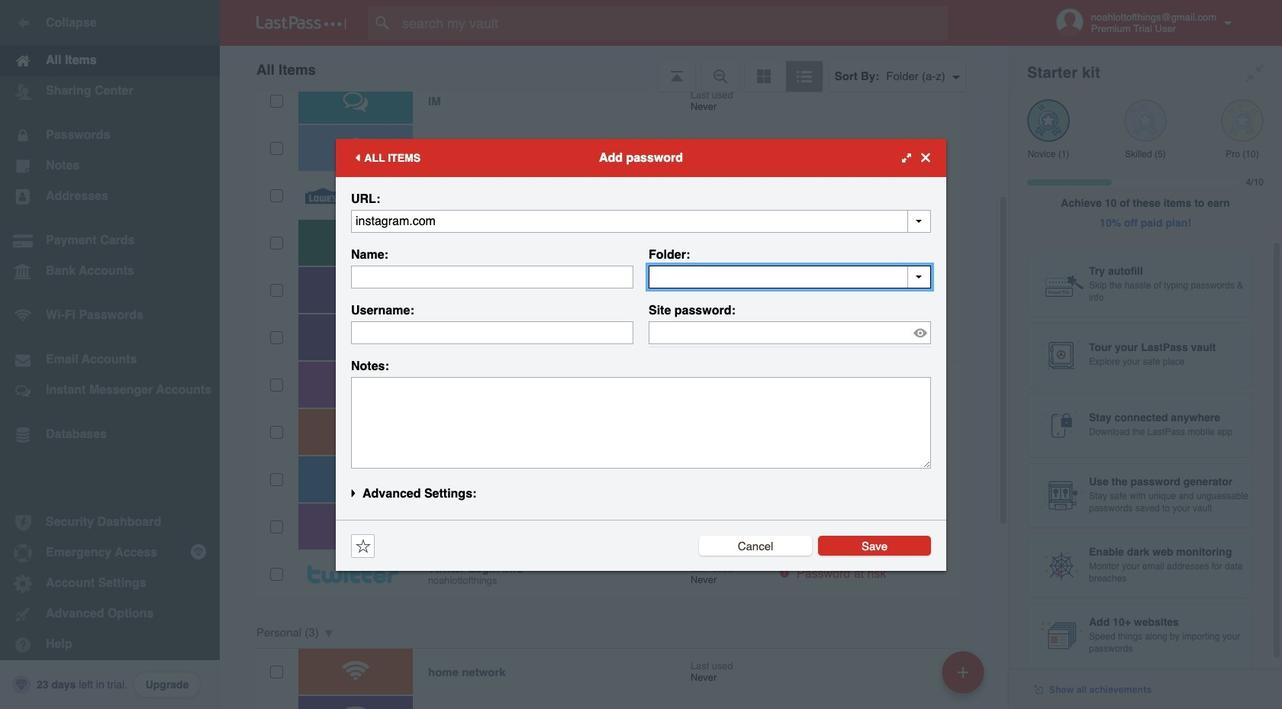 Task type: locate. For each thing, give the bounding box(es) containing it.
None text field
[[351, 210, 932, 233], [649, 265, 932, 288], [351, 321, 634, 344], [351, 377, 932, 469], [351, 210, 932, 233], [649, 265, 932, 288], [351, 321, 634, 344], [351, 377, 932, 469]]

vault options navigation
[[220, 46, 1010, 92]]

None text field
[[351, 265, 634, 288]]

new item image
[[958, 667, 969, 678]]

new item navigation
[[937, 647, 994, 709]]

dialog
[[336, 139, 947, 571]]

lastpass image
[[257, 16, 347, 30]]

main navigation navigation
[[0, 0, 220, 709]]

None password field
[[649, 321, 932, 344]]



Task type: describe. For each thing, give the bounding box(es) containing it.
Search search field
[[368, 6, 978, 40]]

search my vault text field
[[368, 6, 978, 40]]



